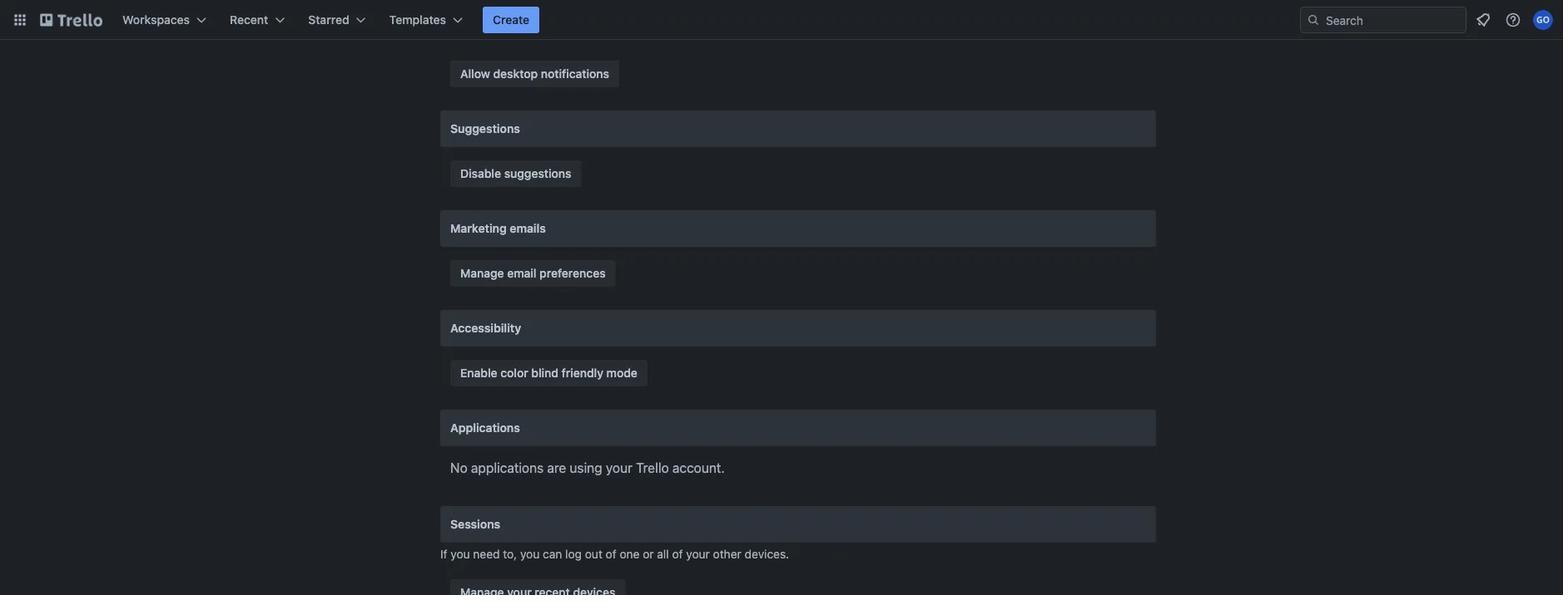 Task type: describe. For each thing, give the bounding box(es) containing it.
workspaces
[[122, 13, 190, 27]]

need
[[473, 548, 500, 562]]

email
[[507, 267, 536, 280]]

blind
[[531, 367, 558, 380]]

1 you from the left
[[451, 548, 470, 562]]

out
[[585, 548, 602, 562]]

enable color blind friendly mode
[[460, 367, 637, 380]]

create button
[[483, 7, 539, 33]]

disable suggestions link
[[450, 161, 581, 187]]

notifications
[[541, 67, 609, 81]]

starred
[[308, 13, 349, 27]]

allow
[[460, 67, 490, 81]]

can
[[543, 548, 562, 562]]

emails
[[510, 222, 546, 236]]

Search field
[[1320, 7, 1466, 32]]

0 vertical spatial your
[[606, 461, 632, 476]]

0 notifications image
[[1473, 10, 1493, 30]]

back to home image
[[40, 7, 102, 33]]

or
[[643, 548, 654, 562]]

open information menu image
[[1505, 12, 1521, 28]]

mode
[[606, 367, 637, 380]]

log
[[565, 548, 582, 562]]

enable
[[460, 367, 497, 380]]

friendly
[[562, 367, 603, 380]]

if you need to, you can log out of one or all of your other devices.
[[440, 548, 789, 562]]

templates
[[389, 13, 446, 27]]

if
[[440, 548, 447, 562]]

allow desktop notifications
[[460, 67, 609, 81]]

using
[[570, 461, 602, 476]]

all
[[657, 548, 669, 562]]

sessions
[[450, 518, 500, 532]]

trello
[[636, 461, 669, 476]]

to,
[[503, 548, 517, 562]]



Task type: vqa. For each thing, say whether or not it's contained in the screenshot.
THE STARRED
yes



Task type: locate. For each thing, give the bounding box(es) containing it.
you right to,
[[520, 548, 540, 562]]

applications
[[450, 422, 520, 435]]

1 horizontal spatial your
[[686, 548, 710, 562]]

marketing
[[450, 222, 507, 236]]

disable suggestions
[[460, 167, 571, 181]]

templates button
[[379, 7, 473, 33]]

your
[[606, 461, 632, 476], [686, 548, 710, 562]]

0 horizontal spatial of
[[606, 548, 616, 562]]

starred button
[[298, 7, 376, 33]]

manage email preferences link
[[450, 261, 616, 287]]

allow desktop notifications link
[[450, 61, 619, 87]]

you right 'if' on the left of the page
[[451, 548, 470, 562]]

you
[[451, 548, 470, 562], [520, 548, 540, 562]]

suggestions
[[450, 122, 520, 136]]

primary element
[[0, 0, 1563, 40]]

2 you from the left
[[520, 548, 540, 562]]

desktop
[[493, 67, 538, 81]]

your left other
[[686, 548, 710, 562]]

2 of from the left
[[672, 548, 683, 562]]

manage
[[460, 267, 504, 280]]

no applications are using your trello account.
[[450, 461, 725, 476]]

1 horizontal spatial you
[[520, 548, 540, 562]]

disable
[[460, 167, 501, 181]]

of
[[606, 548, 616, 562], [672, 548, 683, 562]]

accessibility
[[450, 322, 521, 335]]

manage email preferences
[[460, 267, 606, 280]]

other
[[713, 548, 741, 562]]

color
[[500, 367, 528, 380]]

recent
[[230, 13, 268, 27]]

applications
[[471, 461, 544, 476]]

devices.
[[745, 548, 789, 562]]

search image
[[1307, 13, 1320, 27]]

gary orlando (garyorlando) image
[[1533, 10, 1553, 30]]

region
[[440, 0, 1156, 51]]

one
[[620, 548, 640, 562]]

your right using
[[606, 461, 632, 476]]

suggestions
[[504, 167, 571, 181]]

0 horizontal spatial your
[[606, 461, 632, 476]]

preferences
[[539, 267, 606, 280]]

marketing emails
[[450, 222, 546, 236]]

1 of from the left
[[606, 548, 616, 562]]

0 horizontal spatial you
[[451, 548, 470, 562]]

recent button
[[220, 7, 295, 33]]

enable color blind friendly mode link
[[450, 360, 647, 387]]

no
[[450, 461, 467, 476]]

of right the all
[[672, 548, 683, 562]]

1 horizontal spatial of
[[672, 548, 683, 562]]

are
[[547, 461, 566, 476]]

account.
[[672, 461, 725, 476]]

1 vertical spatial your
[[686, 548, 710, 562]]

workspaces button
[[112, 7, 216, 33]]

create
[[493, 13, 529, 27]]

of right out
[[606, 548, 616, 562]]



